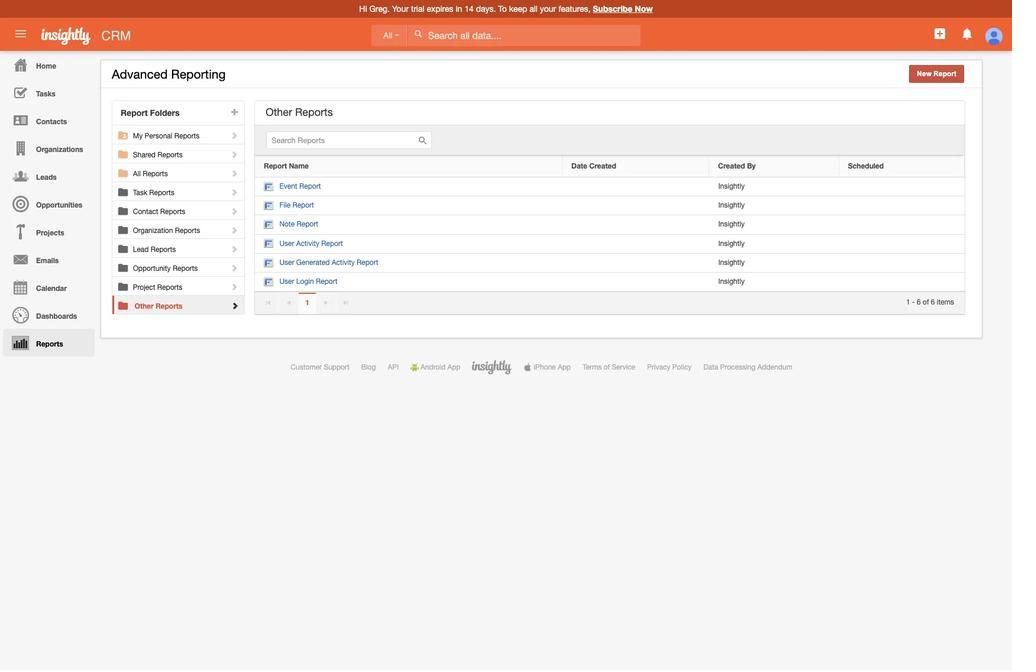 Task type: locate. For each thing, give the bounding box(es) containing it.
report right generated
[[357, 259, 379, 267]]

expires
[[427, 4, 454, 14]]

report inside note report link
[[297, 220, 319, 229]]

6 chevron right image from the top
[[231, 302, 239, 310]]

insightly cell for user generated activity report
[[710, 254, 840, 273]]

4 chevron right image from the top
[[231, 264, 239, 272]]

3 chevron right image from the top
[[231, 169, 239, 178]]

reports inside organization reports link
[[175, 227, 200, 235]]

android app
[[421, 364, 461, 372]]

trial
[[411, 4, 425, 14]]

organization reports link
[[133, 220, 240, 235]]

2 user from the top
[[280, 259, 295, 267]]

0 horizontal spatial app
[[448, 364, 461, 372]]

1 user from the top
[[280, 240, 295, 248]]

insightly for note report
[[719, 220, 745, 229]]

insightly cell for user login report
[[710, 273, 840, 292]]

dashboards link
[[3, 301, 95, 329]]

chevron right image inside project reports link
[[231, 283, 239, 291]]

report down 'user generated activity report' on the left
[[316, 278, 338, 286]]

report right new
[[934, 70, 957, 78]]

insightly cell for note report
[[710, 216, 840, 235]]

data
[[704, 364, 719, 372]]

privacy policy link
[[648, 364, 692, 372]]

other reports
[[266, 106, 333, 118], [135, 302, 183, 311]]

4 row from the top
[[255, 216, 966, 235]]

1 chevron right image from the top
[[231, 131, 239, 140]]

reports up contact reports
[[149, 189, 175, 197]]

1 vertical spatial of
[[604, 364, 610, 372]]

1 horizontal spatial other
[[266, 106, 292, 118]]

2 row from the top
[[255, 178, 966, 197]]

reports inside task reports "link"
[[149, 189, 175, 197]]

created by link
[[719, 162, 830, 171]]

chevron right image inside the contact reports link
[[231, 207, 239, 216]]

chevron right image inside organization reports link
[[231, 226, 239, 234]]

5 chevron right image from the top
[[231, 283, 239, 291]]

chevron right image
[[231, 131, 239, 140], [231, 150, 239, 159], [231, 169, 239, 178], [231, 207, 239, 216], [231, 283, 239, 291], [231, 302, 239, 310]]

all
[[530, 4, 538, 14]]

6 row from the top
[[255, 254, 966, 273]]

chevron right image
[[231, 188, 239, 197], [231, 226, 239, 234], [231, 245, 239, 253], [231, 264, 239, 272]]

6 insightly from the top
[[719, 278, 745, 286]]

1 horizontal spatial other reports
[[266, 106, 333, 118]]

1 insightly cell from the top
[[710, 178, 840, 197]]

1 inside button
[[306, 298, 310, 307]]

report inside 'file report' link
[[293, 201, 314, 210]]

0 horizontal spatial 6
[[918, 298, 922, 307]]

cell
[[563, 178, 710, 197], [840, 178, 966, 197], [563, 197, 710, 216], [840, 197, 966, 216], [563, 216, 710, 235], [840, 216, 966, 235], [563, 235, 710, 254], [840, 235, 966, 254], [563, 254, 710, 273], [840, 254, 966, 273], [563, 273, 710, 292], [840, 273, 966, 292]]

0 vertical spatial other
[[266, 106, 292, 118]]

1
[[306, 298, 310, 307], [907, 298, 911, 307]]

1 insightly from the top
[[719, 182, 745, 191]]

5 row from the top
[[255, 235, 966, 254]]

2 vertical spatial user
[[280, 278, 295, 286]]

reports down opportunity reports
[[157, 284, 183, 292]]

report name
[[264, 162, 309, 171]]

name
[[289, 162, 309, 171]]

reports for lead reports link
[[151, 246, 176, 254]]

1 horizontal spatial 6
[[932, 298, 936, 307]]

app
[[448, 364, 461, 372], [558, 364, 571, 372]]

chevron right image for project reports
[[231, 283, 239, 291]]

reports up search reports text field
[[295, 106, 333, 118]]

report right "file"
[[293, 201, 314, 210]]

contact reports link
[[133, 201, 240, 216]]

insightly for event report
[[719, 182, 745, 191]]

1 for 1 - 6 of 6 items
[[907, 298, 911, 307]]

activity up generated
[[297, 240, 320, 248]]

reports inside my personal reports link
[[175, 132, 200, 140]]

my personal reports link
[[133, 126, 240, 140]]

reports up project reports link
[[173, 265, 198, 273]]

reports for task reports "link"
[[149, 189, 175, 197]]

2 insightly from the top
[[719, 201, 745, 210]]

1 horizontal spatial all
[[384, 31, 393, 40]]

reports inside the contact reports link
[[160, 208, 185, 216]]

all up task
[[133, 170, 141, 178]]

other right plus image
[[266, 106, 292, 118]]

row
[[255, 156, 966, 178], [255, 178, 966, 197], [255, 197, 966, 216], [255, 216, 966, 235], [255, 235, 966, 254], [255, 254, 966, 273], [255, 273, 966, 292]]

emails
[[36, 256, 59, 265]]

1 app from the left
[[448, 364, 461, 372]]

row containing user activity report
[[255, 235, 966, 254]]

reports for shared reports link
[[158, 151, 183, 159]]

1 vertical spatial other
[[135, 302, 154, 311]]

reports
[[295, 106, 333, 118], [175, 132, 200, 140], [158, 151, 183, 159], [143, 170, 168, 178], [149, 189, 175, 197], [160, 208, 185, 216], [175, 227, 200, 235], [151, 246, 176, 254], [173, 265, 198, 273], [157, 284, 183, 292], [156, 302, 183, 311], [36, 340, 63, 349]]

report inside user login report link
[[316, 278, 338, 286]]

iphone
[[534, 364, 556, 372]]

reports up task reports
[[143, 170, 168, 178]]

activity right generated
[[332, 259, 355, 267]]

1 vertical spatial user
[[280, 259, 295, 267]]

organization
[[133, 227, 173, 235]]

0 vertical spatial of
[[924, 298, 930, 307]]

0 horizontal spatial other
[[135, 302, 154, 311]]

1 vertical spatial all
[[133, 170, 141, 178]]

chevron right image up lead reports link
[[231, 226, 239, 234]]

reports down "my personal reports"
[[158, 151, 183, 159]]

of
[[924, 298, 930, 307], [604, 364, 610, 372]]

3 insightly from the top
[[719, 220, 745, 229]]

row containing note report
[[255, 216, 966, 235]]

project
[[133, 284, 155, 292]]

report inside user activity report link
[[322, 240, 343, 248]]

contact reports
[[133, 208, 185, 216]]

reports up "organization reports"
[[160, 208, 185, 216]]

plus image
[[231, 108, 239, 116]]

lead reports link
[[133, 239, 240, 254]]

reports down dashboards
[[36, 340, 63, 349]]

note report
[[280, 220, 319, 229]]

report name link
[[264, 162, 554, 171]]

report up 'user generated activity report' on the left
[[322, 240, 343, 248]]

user login report link
[[264, 278, 338, 287]]

3 insightly cell from the top
[[710, 216, 840, 235]]

report up my
[[121, 108, 148, 118]]

3 chevron right image from the top
[[231, 245, 239, 253]]

reports for other reports link
[[156, 302, 183, 311]]

other reports up name
[[266, 106, 333, 118]]

0 horizontal spatial all
[[133, 170, 141, 178]]

1 chevron right image from the top
[[231, 188, 239, 197]]

chevron right image inside all reports link
[[231, 169, 239, 178]]

insightly for user activity report
[[719, 240, 745, 248]]

lead
[[133, 246, 149, 254]]

app right iphone
[[558, 364, 571, 372]]

report right event
[[300, 182, 321, 191]]

reports for the contact reports link
[[160, 208, 185, 216]]

advanced
[[112, 67, 168, 81]]

2 chevron right image from the top
[[231, 226, 239, 234]]

items
[[938, 298, 955, 307]]

report
[[934, 70, 957, 78], [121, 108, 148, 118], [264, 162, 287, 171], [300, 182, 321, 191], [293, 201, 314, 210], [297, 220, 319, 229], [322, 240, 343, 248], [357, 259, 379, 267], [316, 278, 338, 286]]

0 horizontal spatial of
[[604, 364, 610, 372]]

user generated activity report
[[280, 259, 379, 267]]

date created link
[[572, 162, 700, 171]]

1 vertical spatial activity
[[332, 259, 355, 267]]

4 chevron right image from the top
[[231, 207, 239, 216]]

user generated activity report link
[[264, 259, 379, 268]]

reports down project reports on the left
[[156, 302, 183, 311]]

projects
[[36, 229, 64, 237]]

app right the android
[[448, 364, 461, 372]]

report up the user activity report
[[297, 220, 319, 229]]

1 horizontal spatial activity
[[332, 259, 355, 267]]

chevron right image inside lead reports link
[[231, 245, 239, 253]]

reports inside shared reports link
[[158, 151, 183, 159]]

all
[[384, 31, 393, 40], [133, 170, 141, 178]]

0 vertical spatial activity
[[297, 240, 320, 248]]

1 horizontal spatial of
[[924, 298, 930, 307]]

0 vertical spatial all
[[384, 31, 393, 40]]

reports inside all reports link
[[143, 170, 168, 178]]

reports for all reports link
[[143, 170, 168, 178]]

1 horizontal spatial created
[[719, 162, 746, 171]]

chevron right image up project reports link
[[231, 264, 239, 272]]

insightly cell for file report
[[710, 197, 840, 216]]

reports inside opportunity reports link
[[173, 265, 198, 273]]

chevron right image up opportunity reports link
[[231, 245, 239, 253]]

leads
[[36, 173, 57, 182]]

insightly for user generated activity report
[[719, 259, 745, 267]]

user left login
[[280, 278, 295, 286]]

note
[[280, 220, 295, 229]]

reports inside lead reports link
[[151, 246, 176, 254]]

report left name
[[264, 162, 287, 171]]

0 horizontal spatial activity
[[297, 240, 320, 248]]

all reports
[[133, 170, 168, 178]]

14
[[465, 4, 474, 14]]

reports up shared reports link
[[175, 132, 200, 140]]

support
[[324, 364, 350, 372]]

insightly cell
[[710, 178, 840, 197], [710, 197, 840, 216], [710, 216, 840, 235], [710, 235, 840, 254], [710, 254, 840, 273], [710, 273, 840, 292]]

0 horizontal spatial created
[[590, 162, 617, 171]]

report inside report name link
[[264, 162, 287, 171]]

insightly for user login report
[[719, 278, 745, 286]]

privacy policy
[[648, 364, 692, 372]]

7 row from the top
[[255, 273, 966, 292]]

1 horizontal spatial app
[[558, 364, 571, 372]]

2 chevron right image from the top
[[231, 150, 239, 159]]

6
[[918, 298, 922, 307], [932, 298, 936, 307]]

reports up opportunity reports
[[151, 246, 176, 254]]

iphone app link
[[524, 364, 571, 372]]

1 vertical spatial other reports
[[135, 302, 183, 311]]

new
[[918, 70, 932, 78]]

task
[[133, 189, 147, 197]]

1 down the user login report
[[306, 298, 310, 307]]

app for android app
[[448, 364, 461, 372]]

5 insightly from the top
[[719, 259, 745, 267]]

-
[[913, 298, 916, 307]]

calendar link
[[3, 274, 95, 301]]

other down project
[[135, 302, 154, 311]]

user
[[280, 240, 295, 248], [280, 259, 295, 267], [280, 278, 295, 286]]

iphone app
[[534, 364, 571, 372]]

5 insightly cell from the top
[[710, 254, 840, 273]]

reports for project reports link
[[157, 284, 183, 292]]

2 created from the left
[[719, 162, 746, 171]]

1 horizontal spatial 1
[[907, 298, 911, 307]]

created left by
[[719, 162, 746, 171]]

reports inside other reports link
[[156, 302, 183, 311]]

of right 'terms'
[[604, 364, 610, 372]]

user down note report link
[[280, 240, 295, 248]]

created right date
[[590, 162, 617, 171]]

1 row from the top
[[255, 156, 966, 178]]

row containing report name
[[255, 156, 966, 178]]

insightly cell for event report
[[710, 178, 840, 197]]

4 insightly cell from the top
[[710, 235, 840, 254]]

android app link
[[411, 364, 461, 372]]

row containing user login report
[[255, 273, 966, 292]]

1 left -
[[907, 298, 911, 307]]

3 user from the top
[[280, 278, 295, 286]]

row containing file report
[[255, 197, 966, 216]]

other reports down project reports on the left
[[135, 302, 183, 311]]

6 right -
[[918, 298, 922, 307]]

shared reports
[[133, 151, 183, 159]]

lead reports
[[133, 246, 176, 254]]

reports inside reports link
[[36, 340, 63, 349]]

0 horizontal spatial 1
[[306, 298, 310, 307]]

of right -
[[924, 298, 930, 307]]

chevron right image up the contact reports link
[[231, 188, 239, 197]]

2 app from the left
[[558, 364, 571, 372]]

crm
[[101, 28, 131, 43]]

all down greg.
[[384, 31, 393, 40]]

chevron right image for all reports
[[231, 169, 239, 178]]

3 row from the top
[[255, 197, 966, 216]]

note report link
[[264, 220, 319, 230]]

chevron right image inside shared reports link
[[231, 150, 239, 159]]

dashboards
[[36, 312, 77, 321]]

row containing event report
[[255, 178, 966, 197]]

chevron right image inside other reports link
[[231, 302, 239, 310]]

chevron right image inside my personal reports link
[[231, 131, 239, 140]]

other
[[266, 106, 292, 118], [135, 302, 154, 311]]

chevron right image for other reports
[[231, 302, 239, 310]]

navigation
[[0, 51, 95, 357]]

keep
[[510, 4, 528, 14]]

user login report
[[280, 278, 338, 286]]

6 left items at the top of the page
[[932, 298, 936, 307]]

user up user login report link
[[280, 259, 295, 267]]

reports up lead reports link
[[175, 227, 200, 235]]

to
[[499, 4, 507, 14]]

4 insightly from the top
[[719, 240, 745, 248]]

user for user login report
[[280, 278, 295, 286]]

row group
[[255, 178, 966, 292]]

created
[[590, 162, 617, 171], [719, 162, 746, 171]]

chevron right image inside task reports "link"
[[231, 188, 239, 197]]

folders
[[150, 108, 180, 118]]

calendar
[[36, 284, 67, 293]]

6 insightly cell from the top
[[710, 273, 840, 292]]

reports inside project reports link
[[157, 284, 183, 292]]

2 insightly cell from the top
[[710, 197, 840, 216]]

organizations link
[[3, 134, 95, 162]]

2 6 from the left
[[932, 298, 936, 307]]

user for user activity report
[[280, 240, 295, 248]]

0 vertical spatial user
[[280, 240, 295, 248]]

insightly
[[719, 182, 745, 191], [719, 201, 745, 210], [719, 220, 745, 229], [719, 240, 745, 248], [719, 259, 745, 267], [719, 278, 745, 286]]

grid
[[255, 156, 966, 292]]

chevron right image inside opportunity reports link
[[231, 264, 239, 272]]



Task type: vqa. For each thing, say whether or not it's contained in the screenshot.
Insightly associated with User Generated Activity Report
yes



Task type: describe. For each thing, give the bounding box(es) containing it.
shared reports link
[[133, 144, 240, 159]]

1 - 6 of 6 items
[[907, 298, 955, 307]]

file report link
[[264, 201, 314, 211]]

terms of service
[[583, 364, 636, 372]]

insightly cell for user activity report
[[710, 235, 840, 254]]

contacts
[[36, 117, 67, 126]]

user activity report link
[[264, 239, 343, 249]]

login
[[297, 278, 314, 286]]

your
[[392, 4, 409, 14]]

home link
[[3, 51, 95, 79]]

organization reports
[[133, 227, 200, 235]]

reports for opportunity reports link
[[173, 265, 198, 273]]

addendum
[[758, 364, 793, 372]]

project reports link
[[133, 277, 240, 292]]

all link
[[372, 25, 408, 46]]

task reports
[[133, 189, 175, 197]]

data processing addendum link
[[704, 364, 793, 372]]

reports for organization reports link
[[175, 227, 200, 235]]

report inside user generated activity report link
[[357, 259, 379, 267]]

subscribe now link
[[593, 4, 653, 14]]

opportunity
[[133, 265, 171, 273]]

task reports link
[[133, 182, 240, 197]]

data processing addendum
[[704, 364, 793, 372]]

project reports
[[133, 284, 183, 292]]

projects link
[[3, 218, 95, 246]]

created inside 'link'
[[719, 162, 746, 171]]

file
[[280, 201, 291, 210]]

reports link
[[3, 329, 95, 357]]

organizations
[[36, 145, 83, 154]]

file report
[[280, 201, 314, 210]]

leads link
[[3, 162, 95, 190]]

chevron right image for organization reports
[[231, 226, 239, 234]]

scheduled link
[[849, 162, 956, 171]]

reporting
[[171, 67, 226, 81]]

report inside event report link
[[300, 182, 321, 191]]

0 horizontal spatial other reports
[[135, 302, 183, 311]]

customer
[[291, 364, 322, 372]]

your
[[540, 4, 557, 14]]

days.
[[476, 4, 496, 14]]

1 button
[[299, 293, 316, 316]]

in
[[456, 4, 463, 14]]

event
[[280, 182, 298, 191]]

advanced reporting
[[112, 67, 226, 81]]

navigation containing home
[[0, 51, 95, 357]]

emails link
[[3, 246, 95, 274]]

created by
[[719, 162, 756, 171]]

chevron right image for contact reports
[[231, 207, 239, 216]]

my personal reports
[[133, 132, 200, 140]]

blog
[[362, 364, 376, 372]]

scheduled
[[849, 162, 885, 171]]

user for user generated activity report
[[280, 259, 295, 267]]

white image
[[414, 30, 423, 38]]

report inside new report link
[[934, 70, 957, 78]]

all for all reports
[[133, 170, 141, 178]]

customer support
[[291, 364, 350, 372]]

all reports link
[[133, 163, 240, 178]]

chevron right image for task reports
[[231, 188, 239, 197]]

1 for 1
[[306, 298, 310, 307]]

features,
[[559, 4, 591, 14]]

other reports link
[[135, 296, 240, 311]]

hi
[[360, 4, 367, 14]]

chevron right image for my personal reports
[[231, 131, 239, 140]]

chevron right image for lead reports
[[231, 245, 239, 253]]

by
[[748, 162, 756, 171]]

report folders
[[121, 108, 180, 118]]

date created
[[572, 162, 617, 171]]

generated
[[297, 259, 330, 267]]

hi greg. your trial expires in 14 days. to keep all your features, subscribe now
[[360, 4, 653, 14]]

service
[[612, 364, 636, 372]]

chevron right image for shared reports
[[231, 150, 239, 159]]

row group containing event report
[[255, 178, 966, 292]]

tasks
[[36, 89, 55, 98]]

contacts link
[[3, 107, 95, 134]]

opportunities
[[36, 201, 82, 210]]

terms of service link
[[583, 364, 636, 372]]

notifications image
[[961, 27, 975, 41]]

date
[[572, 162, 588, 171]]

row containing user generated activity report
[[255, 254, 966, 273]]

android
[[421, 364, 446, 372]]

insightly for file report
[[719, 201, 745, 210]]

1 6 from the left
[[918, 298, 922, 307]]

blog link
[[362, 364, 376, 372]]

grid containing report name
[[255, 156, 966, 292]]

api
[[388, 364, 399, 372]]

Search all data.... text field
[[408, 25, 641, 46]]

app for iphone app
[[558, 364, 571, 372]]

chevron right image for opportunity reports
[[231, 264, 239, 272]]

greg.
[[370, 4, 390, 14]]

tasks link
[[3, 79, 95, 107]]

user activity report
[[280, 240, 343, 248]]

subscribe
[[593, 4, 633, 14]]

all for all
[[384, 31, 393, 40]]

1 created from the left
[[590, 162, 617, 171]]

terms
[[583, 364, 602, 372]]

event report
[[280, 182, 321, 191]]

Search Reports text field
[[266, 131, 432, 149]]

contact
[[133, 208, 158, 216]]

opportunities link
[[3, 190, 95, 218]]

home
[[36, 62, 56, 70]]

privacy
[[648, 364, 671, 372]]

0 vertical spatial other reports
[[266, 106, 333, 118]]



